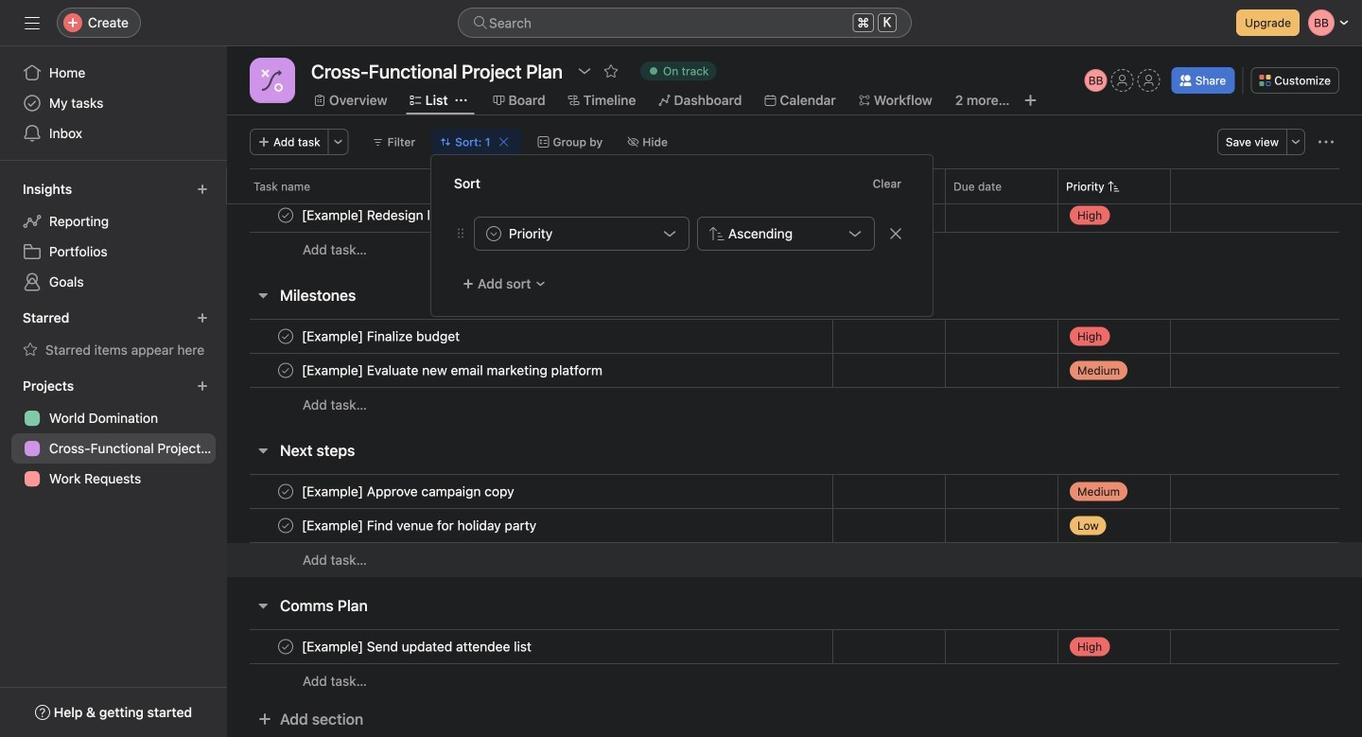 Task type: locate. For each thing, give the bounding box(es) containing it.
insights element
[[0, 172, 227, 301]]

add tab image
[[1024, 93, 1039, 108]]

1 collapse task list for this group image from the top
[[256, 288, 271, 303]]

[example] approve campaign copy cell
[[227, 474, 833, 509]]

3 task name text field from the top
[[298, 361, 608, 380]]

4 mark complete checkbox from the top
[[274, 480, 297, 503]]

mark complete checkbox inside [example] send updated attendee list cell
[[274, 635, 297, 658]]

more actions image
[[1319, 134, 1334, 150], [333, 136, 344, 148]]

manage project members image
[[1085, 69, 1108, 92]]

4 task name text field from the top
[[298, 482, 520, 501]]

mark complete image inside [example] find venue for holiday party cell
[[274, 514, 297, 537]]

mark complete image
[[274, 204, 297, 227], [274, 325, 297, 348], [274, 359, 297, 382], [274, 480, 297, 503], [274, 514, 297, 537]]

[example] find venue for holiday party cell
[[227, 508, 833, 543]]

Mark complete checkbox
[[274, 204, 297, 227], [274, 325, 297, 348], [274, 359, 297, 382], [274, 480, 297, 503], [274, 635, 297, 658]]

1 task name text field from the top
[[298, 206, 512, 225]]

2 mark complete image from the top
[[274, 325, 297, 348]]

priority field for [example] finalize budget cell
[[1058, 319, 1172, 354]]

1 horizontal spatial more actions image
[[1319, 134, 1334, 150]]

Task name text field
[[298, 206, 512, 225], [298, 327, 466, 346], [298, 361, 608, 380], [298, 482, 520, 501], [298, 516, 542, 535]]

header comms plan tree grid
[[227, 629, 1363, 698]]

2 collapse task list for this group image from the top
[[256, 598, 271, 613]]

mark complete image inside [example] approve campaign copy cell
[[274, 480, 297, 503]]

8 row from the top
[[227, 508, 1363, 543]]

mark complete image inside [example] evaluate new email marketing platform cell
[[274, 359, 297, 382]]

task name text field inside [example] redesign landing page cell
[[298, 206, 512, 225]]

task name text field for mark complete checkbox inside [example] redesign landing page cell
[[298, 206, 512, 225]]

task name text field for mark complete checkbox in the [example] evaluate new email marketing platform cell
[[298, 361, 608, 380]]

task name text field inside [example] find venue for holiday party cell
[[298, 516, 542, 535]]

2 task name text field from the top
[[298, 327, 466, 346]]

task name text field inside [example] evaluate new email marketing platform cell
[[298, 361, 608, 380]]

task name text field inside [example] approve campaign copy cell
[[298, 482, 520, 501]]

mark complete checkbox inside [example] evaluate new email marketing platform cell
[[274, 359, 297, 382]]

global element
[[0, 46, 227, 160]]

dialog
[[432, 155, 933, 316]]

1 mark complete checkbox from the top
[[274, 204, 297, 227]]

1 mark complete image from the top
[[274, 204, 297, 227]]

add to starred image
[[604, 63, 619, 79]]

mark complete checkbox for [example] redesign landing page cell
[[274, 204, 297, 227]]

5 mark complete image from the top
[[274, 514, 297, 537]]

3 mark complete image from the top
[[274, 359, 297, 382]]

add items to starred image
[[197, 312, 208, 324]]

4 mark complete image from the top
[[274, 480, 297, 503]]

0 vertical spatial collapse task list for this group image
[[256, 288, 271, 303]]

mark complete checkbox inside [example] approve campaign copy cell
[[274, 480, 297, 503]]

7 row from the top
[[227, 474, 1363, 509]]

5 mark complete checkbox from the top
[[274, 635, 297, 658]]

0 horizontal spatial more actions image
[[333, 136, 344, 148]]

2 row from the top
[[227, 198, 1363, 233]]

Mark complete checkbox
[[274, 514, 297, 537]]

row
[[227, 168, 1363, 203], [227, 198, 1363, 233], [227, 232, 1363, 267], [227, 319, 1363, 354], [227, 353, 1363, 388], [227, 387, 1363, 422], [227, 474, 1363, 509], [227, 508, 1363, 543], [227, 542, 1363, 577], [227, 629, 1363, 664], [227, 663, 1363, 698]]

mark complete image inside [example] finalize budget cell
[[274, 325, 297, 348]]

mark complete image inside [example] redesign landing page cell
[[274, 204, 297, 227]]

mark complete checkbox inside [example] finalize budget cell
[[274, 325, 297, 348]]

2 mark complete checkbox from the top
[[274, 325, 297, 348]]

remove image
[[889, 226, 904, 241]]

None field
[[458, 8, 912, 38]]

mark complete checkbox for [example] evaluate new email marketing platform cell
[[274, 359, 297, 382]]

task name text field inside [example] finalize budget cell
[[298, 327, 466, 346]]

mark complete checkbox for [example] approve campaign copy cell
[[274, 480, 297, 503]]

tab actions image
[[456, 95, 467, 106]]

mark complete image
[[274, 635, 297, 658]]

3 mark complete checkbox from the top
[[274, 359, 297, 382]]

1 row from the top
[[227, 168, 1363, 203]]

mark complete image for task name text box within the [example] redesign landing page cell
[[274, 204, 297, 227]]

header planning tree grid
[[227, 198, 1363, 267]]

collapse task list for this group image
[[256, 288, 271, 303], [256, 598, 271, 613]]

mark complete checkbox inside [example] redesign landing page cell
[[274, 204, 297, 227]]

mark complete image for task name text box inside [example] evaluate new email marketing platform cell
[[274, 359, 297, 382]]

5 task name text field from the top
[[298, 516, 542, 535]]

1 vertical spatial collapse task list for this group image
[[256, 598, 271, 613]]

mark complete checkbox for [example] finalize budget cell
[[274, 325, 297, 348]]

[example] send updated attendee list cell
[[227, 629, 833, 664]]

show options image
[[577, 63, 592, 79]]

[example] evaluate new email marketing platform cell
[[227, 353, 833, 388]]

None text field
[[307, 54, 568, 88]]



Task type: vqa. For each thing, say whether or not it's contained in the screenshot.
Starred element
yes



Task type: describe. For each thing, give the bounding box(es) containing it.
clear image
[[498, 136, 510, 148]]

3 row from the top
[[227, 232, 1363, 267]]

hide sidebar image
[[25, 15, 40, 30]]

new insights image
[[197, 184, 208, 195]]

5 row from the top
[[227, 353, 1363, 388]]

10 row from the top
[[227, 629, 1363, 664]]

mark complete image for task name text box in the [example] find venue for holiday party cell
[[274, 514, 297, 537]]

task name text field for mark complete option
[[298, 516, 542, 535]]

mark complete checkbox for [example] send updated attendee list cell
[[274, 635, 297, 658]]

11 row from the top
[[227, 663, 1363, 698]]

header milestones tree grid
[[227, 319, 1363, 422]]

1 subtask image
[[528, 210, 540, 221]]

more options image
[[1291, 136, 1302, 148]]

starred element
[[0, 301, 227, 369]]

6 row from the top
[[227, 387, 1363, 422]]

task name text field for mark complete checkbox inside [example] finalize budget cell
[[298, 327, 466, 346]]

collapse task list for this group image for mark complete checkbox inside [example] finalize budget cell
[[256, 288, 271, 303]]

task name text field for mark complete checkbox within [example] approve campaign copy cell
[[298, 482, 520, 501]]

Task name text field
[[298, 637, 537, 656]]

[example] finalize budget cell
[[227, 319, 833, 354]]

4 row from the top
[[227, 319, 1363, 354]]

mark complete image for task name text box within the [example] approve campaign copy cell
[[274, 480, 297, 503]]

projects element
[[0, 369, 227, 498]]

line_and_symbols image
[[261, 69, 284, 92]]

new project or portfolio image
[[197, 380, 208, 392]]

mark complete image for task name text box within [example] finalize budget cell
[[274, 325, 297, 348]]

collapse task list for this group image for mark complete checkbox inside [example] send updated attendee list cell
[[256, 598, 271, 613]]

header next steps tree grid
[[227, 474, 1363, 577]]

9 row from the top
[[227, 542, 1363, 577]]

[example] redesign landing page cell
[[227, 198, 833, 233]]

collapse task list for this group image
[[256, 443, 271, 458]]

Search tasks, projects, and more text field
[[458, 8, 912, 38]]



